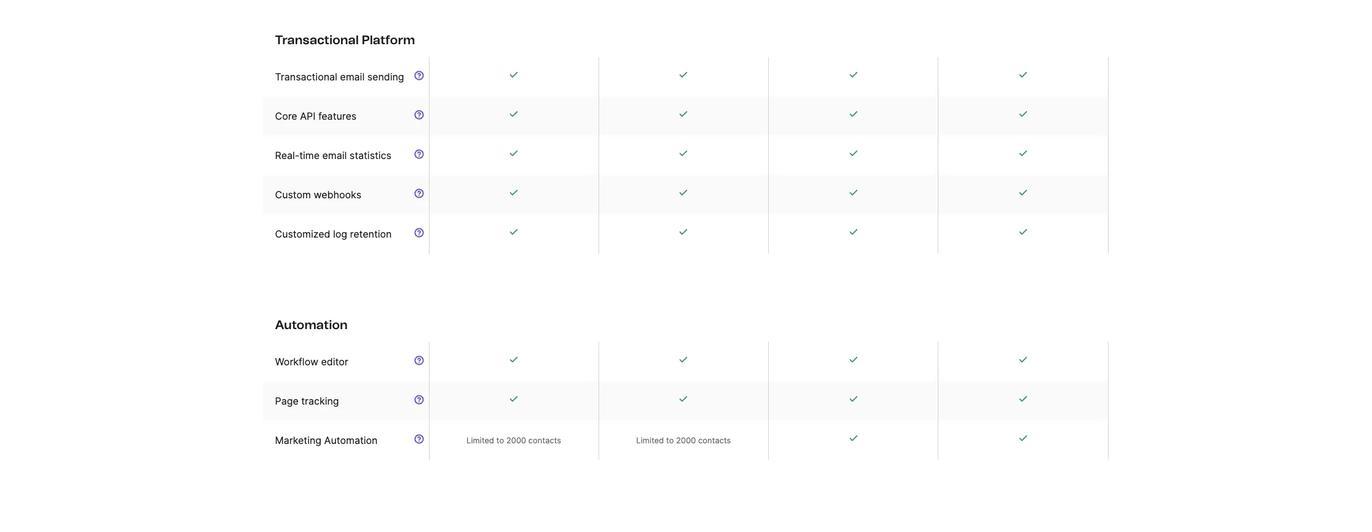 Task type: describe. For each thing, give the bounding box(es) containing it.
marketing
[[275, 435, 322, 447]]

api
[[300, 110, 316, 122]]

time
[[299, 149, 320, 162]]

custom webhooks
[[275, 189, 361, 201]]

features
[[318, 110, 357, 122]]

editor
[[321, 356, 348, 368]]

transactional email sending
[[275, 71, 404, 83]]

1 vertical spatial email
[[322, 149, 347, 162]]

page
[[275, 395, 299, 408]]

2 contacts from the left
[[698, 436, 731, 446]]

0 vertical spatial automation
[[275, 318, 348, 333]]

real-time email statistics
[[275, 149, 392, 162]]

log
[[333, 228, 347, 240]]

platform
[[362, 33, 415, 47]]

customized
[[275, 228, 330, 240]]

1 to from the left
[[497, 436, 504, 446]]

2 limited to 2000 contacts from the left
[[636, 436, 731, 446]]

workflow
[[275, 356, 318, 368]]

2 limited from the left
[[636, 436, 664, 446]]

0 vertical spatial email
[[340, 71, 365, 83]]

custom
[[275, 189, 311, 201]]

2 to from the left
[[666, 436, 674, 446]]

retention
[[350, 228, 392, 240]]



Task type: vqa. For each thing, say whether or not it's contained in the screenshot.
real-time email statistics
yes



Task type: locate. For each thing, give the bounding box(es) containing it.
1 vertical spatial automation
[[324, 435, 378, 447]]

statistics
[[350, 149, 392, 162]]

1 horizontal spatial limited
[[636, 436, 664, 446]]

1 limited from the left
[[467, 436, 494, 446]]

2 transactional from the top
[[275, 71, 337, 83]]

1 transactional from the top
[[275, 33, 359, 47]]

0 horizontal spatial to
[[497, 436, 504, 446]]

0 horizontal spatial 2000
[[506, 436, 526, 446]]

email
[[340, 71, 365, 83], [322, 149, 347, 162]]

real-
[[275, 149, 299, 162]]

1 horizontal spatial contacts
[[698, 436, 731, 446]]

2000
[[506, 436, 526, 446], [676, 436, 696, 446]]

automation up workflow editor
[[275, 318, 348, 333]]

email right time
[[322, 149, 347, 162]]

1 limited to 2000 contacts from the left
[[467, 436, 561, 446]]

1 vertical spatial transactional
[[275, 71, 337, 83]]

transactional up transactional email sending
[[275, 33, 359, 47]]

1 2000 from the left
[[506, 436, 526, 446]]

0 horizontal spatial contacts
[[529, 436, 561, 446]]

limited to 2000 contacts
[[467, 436, 561, 446], [636, 436, 731, 446]]

automation down 'tracking'
[[324, 435, 378, 447]]

transactional up api
[[275, 71, 337, 83]]

core api features
[[275, 110, 357, 122]]

core
[[275, 110, 297, 122]]

tracking
[[301, 395, 339, 408]]

webhooks
[[314, 189, 361, 201]]

transactional for transactional platform
[[275, 33, 359, 47]]

2 2000 from the left
[[676, 436, 696, 446]]

sending
[[367, 71, 404, 83]]

1 contacts from the left
[[529, 436, 561, 446]]

transactional platform
[[275, 33, 415, 47]]

marketing automation
[[275, 435, 378, 447]]

customized log retention
[[275, 228, 392, 240]]

transactional
[[275, 33, 359, 47], [275, 71, 337, 83]]

transactional for transactional email sending
[[275, 71, 337, 83]]

1 horizontal spatial limited to 2000 contacts
[[636, 436, 731, 446]]

1 horizontal spatial 2000
[[676, 436, 696, 446]]

0 vertical spatial transactional
[[275, 33, 359, 47]]

1 horizontal spatial to
[[666, 436, 674, 446]]

limited
[[467, 436, 494, 446], [636, 436, 664, 446]]

automation
[[275, 318, 348, 333], [324, 435, 378, 447]]

contacts
[[529, 436, 561, 446], [698, 436, 731, 446]]

page tracking
[[275, 395, 339, 408]]

0 horizontal spatial limited to 2000 contacts
[[467, 436, 561, 446]]

0 horizontal spatial limited
[[467, 436, 494, 446]]

to
[[497, 436, 504, 446], [666, 436, 674, 446]]

email left the sending
[[340, 71, 365, 83]]

workflow editor
[[275, 356, 348, 368]]



